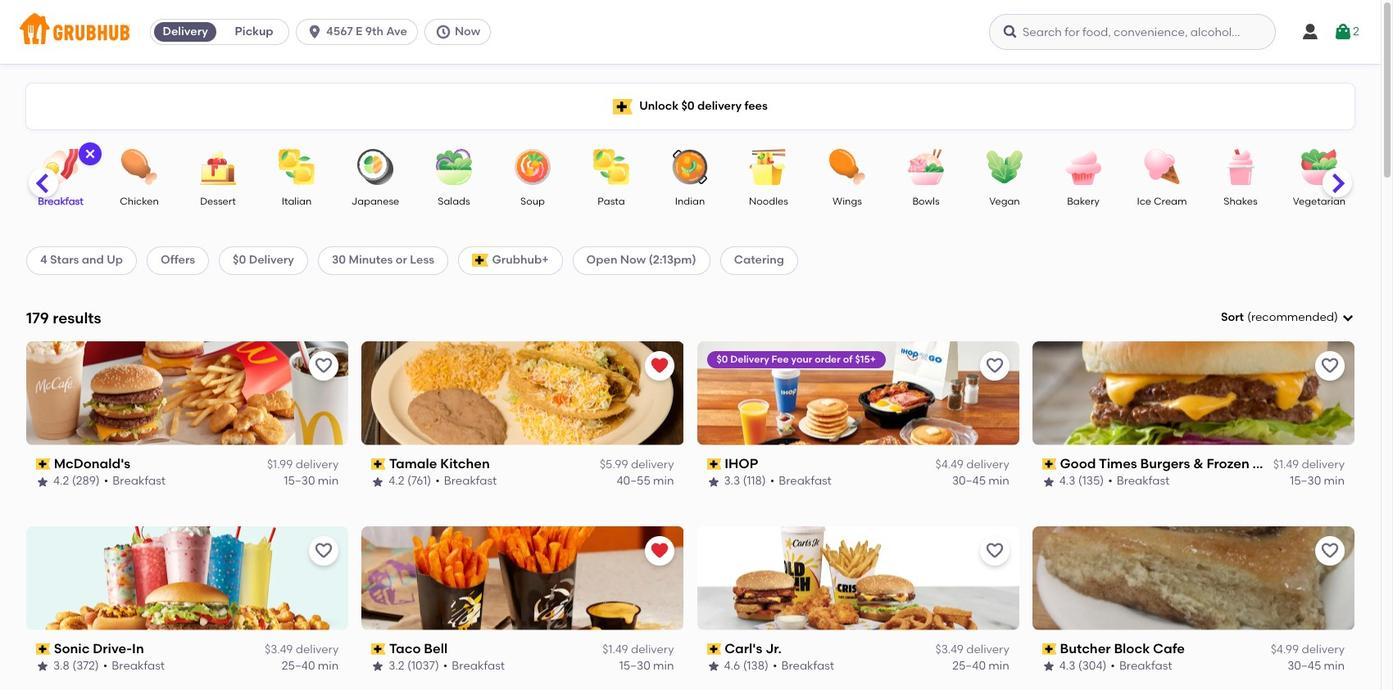 Task type: describe. For each thing, give the bounding box(es) containing it.
ice
[[1137, 196, 1152, 207]]

tamale
[[389, 456, 437, 472]]

(
[[1248, 311, 1252, 325]]

jr.
[[766, 642, 782, 657]]

$4.49
[[936, 458, 964, 472]]

• breakfast for ihop
[[770, 475, 832, 489]]

in
[[132, 642, 144, 657]]

save this restaurant button for sonic drive-in
[[309, 537, 339, 566]]

save this restaurant image
[[314, 542, 334, 561]]

$0 for $0 delivery fee your order of $15+
[[717, 354, 728, 365]]

chicken
[[120, 196, 159, 207]]

$5.99
[[600, 458, 628, 472]]

salads image
[[425, 149, 483, 185]]

4.3 (304)
[[1060, 660, 1107, 674]]

delivery inside button
[[163, 25, 208, 39]]

shakes image
[[1212, 149, 1270, 185]]

$1.49 delivery for good times burgers & frozen custard #113
[[1274, 458, 1345, 472]]

• breakfast for butcher block cafe
[[1111, 660, 1173, 674]]

bakery image
[[1055, 149, 1112, 185]]

3.8
[[53, 660, 70, 674]]

unlock $0 delivery fees
[[639, 99, 768, 113]]

(289)
[[72, 475, 100, 489]]

shakes
[[1224, 196, 1258, 207]]

frozen
[[1207, 456, 1250, 472]]

15–30 for good times burgers & frozen custard #113
[[1290, 475, 1321, 489]]

4.3 (135)
[[1060, 475, 1104, 489]]

breakfast for taco bell
[[452, 660, 505, 674]]

25–40 for carl's jr.
[[953, 660, 986, 674]]

sort ( recommended )
[[1221, 311, 1339, 325]]

3.2 (1037)
[[389, 660, 439, 674]]

25–40 min for carl's jr.
[[953, 660, 1010, 674]]

star icon image for carl's jr.
[[707, 661, 720, 674]]

subscription pass image for mcdonald's
[[36, 459, 51, 471]]

30–45 min for ihop
[[952, 475, 1010, 489]]

4567 e 9th ave
[[326, 25, 407, 39]]

subscription pass image for tamale kitchen
[[372, 459, 386, 471]]

drive-
[[93, 642, 132, 657]]

Search for food, convenience, alcohol... search field
[[989, 14, 1276, 50]]

breakfast for mcdonald's
[[113, 475, 166, 489]]

min for carl's jr.
[[989, 660, 1010, 674]]

breakfast down breakfast image on the top left of page
[[38, 196, 83, 207]]

saved restaurant image
[[650, 356, 669, 376]]

$0 delivery fee your order of $15+
[[717, 354, 876, 365]]

• breakfast for taco bell
[[443, 660, 505, 674]]

delivery for sonic drive-in
[[296, 643, 339, 657]]

carl's jr.
[[725, 642, 782, 657]]

delivery for carl's jr.
[[967, 643, 1010, 657]]

cream
[[1154, 196, 1187, 207]]

chicken image
[[111, 149, 168, 185]]

25–40 min for sonic drive-in
[[282, 660, 339, 674]]

grubhub+
[[492, 254, 549, 267]]

2 button
[[1334, 17, 1360, 47]]

delivery for $0 delivery fee your order of $15+
[[731, 354, 769, 365]]

179
[[26, 309, 49, 328]]

soup
[[521, 196, 545, 207]]

save this restaurant image for carl's jr.
[[985, 542, 1005, 561]]

subscription pass image for sonic drive-in
[[36, 644, 51, 656]]

vegetarian
[[1293, 196, 1346, 207]]

salads
[[438, 196, 470, 207]]

mcdonald's logo image
[[26, 342, 348, 446]]

• for butcher block cafe
[[1111, 660, 1115, 674]]

15–30 for mcdonald's
[[284, 475, 315, 489]]

4567 e 9th ave button
[[296, 19, 424, 45]]

delivery for ihop
[[967, 458, 1010, 472]]

$1.49 delivery for taco bell
[[603, 643, 674, 657]]

japanese
[[351, 196, 399, 207]]

checkout
[[1247, 431, 1301, 445]]

bowls
[[913, 196, 940, 207]]

good times burgers & frozen custard #113 logo image
[[1033, 342, 1355, 446]]

mcdonald's
[[54, 456, 131, 472]]

(135)
[[1079, 475, 1104, 489]]

save this restaurant button for mcdonald's
[[309, 351, 339, 381]]

breakfast for good times burgers & frozen custard #113
[[1117, 475, 1170, 489]]

ice cream
[[1137, 196, 1187, 207]]

delivery for taco bell
[[631, 643, 674, 657]]

carl's
[[725, 642, 763, 657]]

4.6 (138)
[[724, 660, 769, 674]]

25–40 for sonic drive-in
[[282, 660, 315, 674]]

min for ihop
[[989, 475, 1010, 489]]

4.3 for butcher block cafe
[[1060, 660, 1076, 674]]

• breakfast for mcdonald's
[[104, 475, 166, 489]]

3.3
[[724, 475, 740, 489]]

• for carl's jr.
[[773, 660, 777, 674]]

ihop
[[725, 456, 758, 472]]

star icon image for tamale kitchen
[[372, 476, 385, 489]]

• for taco bell
[[443, 660, 448, 674]]

main navigation navigation
[[0, 0, 1381, 64]]

4.2 for mcdonald's
[[53, 475, 69, 489]]

4.2 for tamale kitchen
[[389, 475, 405, 489]]

(2:13pm)
[[649, 254, 696, 267]]

• breakfast for sonic drive-in
[[103, 660, 165, 674]]

min for butcher block cafe
[[1324, 660, 1345, 674]]

1 horizontal spatial svg image
[[1301, 22, 1320, 42]]

30–45 for butcher block cafe
[[1288, 660, 1321, 674]]

breakfast for tamale kitchen
[[444, 475, 497, 489]]

breakfast for carl's jr.
[[781, 660, 834, 674]]

delivery button
[[151, 19, 220, 45]]

4.3 for good times burgers & frozen custard #113
[[1060, 475, 1076, 489]]

0 vertical spatial $0
[[681, 99, 695, 113]]

proceed
[[1182, 431, 1229, 445]]

star icon image for sonic drive-in
[[36, 661, 49, 674]]

none field containing sort
[[1221, 310, 1355, 326]]

4.2 (289)
[[53, 475, 100, 489]]

15–30 min for mcdonald's
[[284, 475, 339, 489]]

dessert
[[200, 196, 236, 207]]

$3.49 delivery for sonic drive-in
[[265, 643, 339, 657]]

• breakfast for tamale kitchen
[[435, 475, 497, 489]]

• for good times burgers & frozen custard #113
[[1108, 475, 1113, 489]]

3.3 (118)
[[724, 475, 766, 489]]

ice cream image
[[1134, 149, 1191, 185]]

$15+
[[855, 354, 876, 365]]

of
[[843, 354, 853, 365]]

taco bell logo image
[[362, 527, 684, 631]]

fees
[[745, 99, 768, 113]]

$4.99
[[1271, 643, 1299, 657]]

breakfast for butcher block cafe
[[1120, 660, 1173, 674]]

star icon image for butcher block cafe
[[1042, 661, 1056, 674]]

and
[[82, 254, 104, 267]]

save this restaurant image for good times burgers & frozen custard #113
[[1320, 356, 1340, 376]]

breakfast for ihop
[[779, 475, 832, 489]]

$5.99 delivery
[[600, 458, 674, 472]]

stars
[[50, 254, 79, 267]]

grubhub plus flag logo image for unlock $0 delivery fees
[[613, 99, 633, 114]]

cafe
[[1153, 642, 1185, 657]]

30 minutes or less
[[332, 254, 435, 267]]

3.2
[[389, 660, 405, 674]]

breakfast for sonic drive-in
[[112, 660, 165, 674]]

minutes
[[349, 254, 393, 267]]

min for taco bell
[[653, 660, 674, 674]]

15–30 for taco bell
[[619, 660, 651, 674]]

40–55
[[617, 475, 651, 489]]

$1.99 delivery
[[267, 458, 339, 472]]

now button
[[424, 19, 498, 45]]

good times burgers & frozen custard #113
[[1060, 456, 1336, 472]]



Task type: vqa. For each thing, say whether or not it's contained in the screenshot.
Now
yes



Task type: locate. For each thing, give the bounding box(es) containing it.
• right (289)
[[104, 475, 108, 489]]

save this restaurant button for good times burgers & frozen custard #113
[[1316, 351, 1345, 381]]

1 horizontal spatial 15–30
[[619, 660, 651, 674]]

noodles image
[[740, 149, 798, 185]]

• right (118)
[[770, 475, 775, 489]]

breakfast right (118)
[[779, 475, 832, 489]]

indian image
[[661, 149, 719, 185]]

$0 right unlock
[[681, 99, 695, 113]]

min for mcdonald's
[[318, 475, 339, 489]]

0 horizontal spatial grubhub plus flag logo image
[[472, 254, 489, 268]]

$3.49
[[265, 643, 293, 657], [936, 643, 964, 657]]

1 $3.49 delivery from the left
[[265, 643, 339, 657]]

1 vertical spatial grubhub plus flag logo image
[[472, 254, 489, 268]]

star icon image left 4.2 (761)
[[372, 476, 385, 489]]

30–45 min for butcher block cafe
[[1288, 660, 1345, 674]]

save this restaurant image for mcdonald's
[[314, 356, 334, 376]]

(138)
[[743, 660, 769, 674]]

4.3 down good
[[1060, 475, 1076, 489]]

4.6
[[724, 660, 740, 674]]

grubhub plus flag logo image for grubhub+
[[472, 254, 489, 268]]

grubhub plus flag logo image left grubhub+ in the top left of the page
[[472, 254, 489, 268]]

breakfast down kitchen
[[444, 475, 497, 489]]

proceed to checkout button
[[1132, 423, 1352, 453]]

bakery
[[1067, 196, 1100, 207]]

saved restaurant button for taco bell
[[645, 537, 674, 566]]

ihop logo image
[[697, 342, 1019, 446]]

min
[[318, 475, 339, 489], [653, 475, 674, 489], [989, 475, 1010, 489], [1324, 475, 1345, 489], [318, 660, 339, 674], [653, 660, 674, 674], [989, 660, 1010, 674], [1324, 660, 1345, 674]]

subscription pass image left tamale
[[372, 459, 386, 471]]

breakfast down mcdonald's
[[113, 475, 166, 489]]

• breakfast down mcdonald's
[[104, 475, 166, 489]]

25–40 min
[[282, 660, 339, 674], [953, 660, 1010, 674]]

1 horizontal spatial 25–40
[[953, 660, 986, 674]]

30–45 min down $4.99 delivery
[[1288, 660, 1345, 674]]

svg image inside 2 button
[[1334, 22, 1353, 42]]

results
[[53, 309, 101, 328]]

30–45
[[952, 475, 986, 489], [1288, 660, 1321, 674]]

&
[[1194, 456, 1204, 472]]

delivery
[[163, 25, 208, 39], [249, 254, 294, 267], [731, 354, 769, 365]]

saved restaurant image
[[650, 542, 669, 561]]

delivery for butcher block cafe
[[1302, 643, 1345, 657]]

delivery for tamale kitchen
[[631, 458, 674, 472]]

0 horizontal spatial 15–30
[[284, 475, 315, 489]]

star icon image left 3.8 at the bottom of page
[[36, 661, 49, 674]]

1 horizontal spatial delivery
[[249, 254, 294, 267]]

0 vertical spatial delivery
[[163, 25, 208, 39]]

0 vertical spatial 30–45
[[952, 475, 986, 489]]

1 horizontal spatial now
[[620, 254, 646, 267]]

• breakfast down the times
[[1108, 475, 1170, 489]]

subscription pass image left ihop
[[707, 459, 721, 471]]

subscription pass image for good times burgers & frozen custard #113
[[1042, 459, 1057, 471]]

25–40
[[282, 660, 315, 674], [953, 660, 986, 674]]

star icon image for mcdonald's
[[36, 476, 49, 489]]

0 horizontal spatial $0
[[233, 254, 246, 267]]

4
[[40, 254, 47, 267]]

less
[[410, 254, 435, 267]]

fee
[[772, 354, 789, 365]]

0 horizontal spatial 25–40 min
[[282, 660, 339, 674]]

0 horizontal spatial 15–30 min
[[284, 475, 339, 489]]

4.2 left (761)
[[389, 475, 405, 489]]

sonic drive-in logo image
[[26, 527, 348, 631]]

ave
[[386, 25, 407, 39]]

breakfast down in
[[112, 660, 165, 674]]

0 horizontal spatial $3.49 delivery
[[265, 643, 339, 657]]

star icon image for taco bell
[[372, 661, 385, 674]]

star icon image left 4.3 (135)
[[1042, 476, 1056, 489]]

pickup button
[[220, 19, 289, 45]]

1 vertical spatial now
[[620, 254, 646, 267]]

0 vertical spatial 4.3
[[1060, 475, 1076, 489]]

italian
[[282, 196, 312, 207]]

vegetarian image
[[1291, 149, 1348, 185]]

1 vertical spatial 4.3
[[1060, 660, 1076, 674]]

0 horizontal spatial $1.49 delivery
[[603, 643, 674, 657]]

now
[[455, 25, 480, 39], [620, 254, 646, 267]]

bowls image
[[898, 149, 955, 185]]

$1.49
[[1274, 458, 1299, 472], [603, 643, 628, 657]]

1 horizontal spatial 25–40 min
[[953, 660, 1010, 674]]

burgers
[[1141, 456, 1190, 472]]

butcher block cafe
[[1060, 642, 1185, 657]]

star icon image left 4.6
[[707, 661, 720, 674]]

catering
[[734, 254, 784, 267]]

carl's jr. logo image
[[697, 527, 1019, 631]]

times
[[1099, 456, 1137, 472]]

• right (135)
[[1108, 475, 1113, 489]]

2 vertical spatial $0
[[717, 354, 728, 365]]

0 horizontal spatial 4.2
[[53, 475, 69, 489]]

star icon image left 4.2 (289)
[[36, 476, 49, 489]]

soup image
[[504, 149, 561, 185]]

0 vertical spatial saved restaurant button
[[645, 351, 674, 381]]

$3.49 for sonic drive-in
[[265, 643, 293, 657]]

star icon image left 4.3 (304)
[[1042, 661, 1056, 674]]

1 horizontal spatial $3.49 delivery
[[936, 643, 1010, 657]]

breakfast down block
[[1120, 660, 1173, 674]]

2 horizontal spatial subscription pass image
[[1042, 644, 1057, 656]]

• down tamale kitchen on the left
[[435, 475, 440, 489]]

breakfast image
[[32, 149, 89, 185]]

0 vertical spatial now
[[455, 25, 480, 39]]

dessert image
[[189, 149, 247, 185]]

or
[[396, 254, 407, 267]]

1 vertical spatial 30–45
[[1288, 660, 1321, 674]]

now inside button
[[455, 25, 480, 39]]

1 vertical spatial $0
[[233, 254, 246, 267]]

• for mcdonald's
[[104, 475, 108, 489]]

$0 left fee
[[717, 354, 728, 365]]

3.8 (372)
[[53, 660, 99, 674]]

•
[[104, 475, 108, 489], [435, 475, 440, 489], [770, 475, 775, 489], [1108, 475, 1113, 489], [103, 660, 108, 674], [443, 660, 448, 674], [773, 660, 777, 674], [1111, 660, 1115, 674]]

1 horizontal spatial $1.49
[[1274, 458, 1299, 472]]

breakfast right (1037)
[[452, 660, 505, 674]]

0 horizontal spatial 30–45
[[952, 475, 986, 489]]

1 horizontal spatial $1.49 delivery
[[1274, 458, 1345, 472]]

star icon image left 3.2
[[372, 661, 385, 674]]

0 horizontal spatial 25–40
[[282, 660, 315, 674]]

2 horizontal spatial 15–30 min
[[1290, 475, 1345, 489]]

• breakfast for carl's jr.
[[773, 660, 834, 674]]

$1.99
[[267, 458, 293, 472]]

$1.49 for good times burgers & frozen custard #113
[[1274, 458, 1299, 472]]

tamale kitchen
[[389, 456, 490, 472]]

min for tamale kitchen
[[653, 475, 674, 489]]

30–45 for ihop
[[952, 475, 986, 489]]

)
[[1334, 311, 1339, 325]]

0 vertical spatial $1.49 delivery
[[1274, 458, 1345, 472]]

2 25–40 min from the left
[[953, 660, 1010, 674]]

• down the sonic drive-in
[[103, 660, 108, 674]]

$0 for $0 delivery
[[233, 254, 246, 267]]

1 4.2 from the left
[[53, 475, 69, 489]]

2 vertical spatial delivery
[[731, 354, 769, 365]]

italian image
[[268, 149, 325, 185]]

delivery for $0 delivery
[[249, 254, 294, 267]]

e
[[356, 25, 363, 39]]

wings image
[[819, 149, 876, 185]]

taco bell
[[389, 642, 448, 657]]

1 horizontal spatial 30–45
[[1288, 660, 1321, 674]]

• breakfast for good times burgers & frozen custard #113
[[1108, 475, 1170, 489]]

min for good times burgers & frozen custard #113
[[1324, 475, 1345, 489]]

save this restaurant image for butcher block cafe
[[1320, 542, 1340, 561]]

30–45 min down $4.49 delivery
[[952, 475, 1010, 489]]

1 vertical spatial saved restaurant button
[[645, 537, 674, 566]]

butcher block cafe logo image
[[1033, 527, 1355, 631]]

subscription pass image for carl's jr.
[[707, 644, 721, 656]]

now right the "open"
[[620, 254, 646, 267]]

• for sonic drive-in
[[103, 660, 108, 674]]

1 horizontal spatial 15–30 min
[[619, 660, 674, 674]]

save this restaurant image
[[314, 356, 334, 376], [985, 356, 1005, 376], [1320, 356, 1340, 376], [985, 542, 1005, 561], [1320, 542, 1340, 561]]

$3.49 for carl's jr.
[[936, 643, 964, 657]]

0 horizontal spatial subscription pass image
[[36, 459, 51, 471]]

0 horizontal spatial $3.49
[[265, 643, 293, 657]]

save this restaurant button for butcher block cafe
[[1316, 537, 1345, 566]]

wings
[[833, 196, 862, 207]]

star icon image left 3.3
[[707, 476, 720, 489]]

• breakfast down bell
[[443, 660, 505, 674]]

butcher
[[1060, 642, 1111, 657]]

0 horizontal spatial $1.49
[[603, 643, 628, 657]]

unlock
[[639, 99, 679, 113]]

(1037)
[[407, 660, 439, 674]]

2 25–40 from the left
[[953, 660, 986, 674]]

svg image inside now button
[[435, 24, 452, 40]]

subscription pass image for ihop
[[707, 459, 721, 471]]

japanese image
[[347, 149, 404, 185]]

taco
[[389, 642, 421, 657]]

breakfast
[[38, 196, 83, 207], [113, 475, 166, 489], [444, 475, 497, 489], [779, 475, 832, 489], [1117, 475, 1170, 489], [112, 660, 165, 674], [452, 660, 505, 674], [781, 660, 834, 674], [1120, 660, 1173, 674]]

up
[[107, 254, 123, 267]]

open
[[587, 254, 618, 267]]

4.2 left (289)
[[53, 475, 69, 489]]

2 4.3 from the top
[[1060, 660, 1076, 674]]

good
[[1060, 456, 1096, 472]]

star icon image for ihop
[[707, 476, 720, 489]]

sort
[[1221, 311, 1244, 325]]

30–45 down $4.99 delivery
[[1288, 660, 1321, 674]]

subscription pass image for butcher block cafe
[[1042, 644, 1057, 656]]

• breakfast
[[104, 475, 166, 489], [435, 475, 497, 489], [770, 475, 832, 489], [1108, 475, 1170, 489], [103, 660, 165, 674], [443, 660, 505, 674], [773, 660, 834, 674], [1111, 660, 1173, 674]]

15–30 min for taco bell
[[619, 660, 674, 674]]

$3.49 delivery
[[265, 643, 339, 657], [936, 643, 1010, 657]]

saved restaurant button for tamale kitchen
[[645, 351, 674, 381]]

kitchen
[[440, 456, 490, 472]]

$0
[[681, 99, 695, 113], [233, 254, 246, 267], [717, 354, 728, 365]]

$0 delivery
[[233, 254, 294, 267]]

$1.49 for taco bell
[[603, 643, 628, 657]]

2 horizontal spatial delivery
[[731, 354, 769, 365]]

subscription pass image left butcher at the bottom
[[1042, 644, 1057, 656]]

svg image
[[1301, 22, 1320, 42], [1334, 22, 1353, 42], [84, 148, 97, 161]]

• breakfast down in
[[103, 660, 165, 674]]

subscription pass image left good
[[1042, 459, 1057, 471]]

1 vertical spatial delivery
[[249, 254, 294, 267]]

subscription pass image left the carl's
[[707, 644, 721, 656]]

delivery left fee
[[731, 354, 769, 365]]

svg image
[[307, 24, 323, 40], [435, 24, 452, 40], [1002, 24, 1019, 40], [1342, 312, 1355, 325]]

1 horizontal spatial 30–45 min
[[1288, 660, 1345, 674]]

star icon image
[[36, 476, 49, 489], [372, 476, 385, 489], [707, 476, 720, 489], [1042, 476, 1056, 489], [36, 661, 49, 674], [372, 661, 385, 674], [707, 661, 720, 674], [1042, 661, 1056, 674]]

breakfast down the burgers
[[1117, 475, 1170, 489]]

1 $3.49 from the left
[[265, 643, 293, 657]]

$4.99 delivery
[[1271, 643, 1345, 657]]

(372)
[[72, 660, 99, 674]]

now right ave
[[455, 25, 480, 39]]

(304)
[[1079, 660, 1107, 674]]

delivery for mcdonald's
[[296, 458, 339, 472]]

9th
[[365, 25, 384, 39]]

1 vertical spatial 30–45 min
[[1288, 660, 1345, 674]]

subscription pass image
[[372, 459, 386, 471], [707, 459, 721, 471], [1042, 459, 1057, 471], [36, 644, 51, 656], [707, 644, 721, 656]]

• for ihop
[[770, 475, 775, 489]]

recommended
[[1252, 311, 1334, 325]]

$0 right "offers"
[[233, 254, 246, 267]]

• down 'butcher block cafe'
[[1111, 660, 1115, 674]]

tamale kitchen logo image
[[362, 342, 684, 446]]

open now (2:13pm)
[[587, 254, 696, 267]]

1 horizontal spatial grubhub plus flag logo image
[[613, 99, 633, 114]]

block
[[1114, 642, 1150, 657]]

0 horizontal spatial delivery
[[163, 25, 208, 39]]

grubhub plus flag logo image left unlock
[[613, 99, 633, 114]]

#113
[[1309, 456, 1336, 472]]

• breakfast down block
[[1111, 660, 1173, 674]]

4.3 left (304)
[[1060, 660, 1076, 674]]

bell
[[424, 642, 448, 657]]

15–30 min
[[284, 475, 339, 489], [1290, 475, 1345, 489], [619, 660, 674, 674]]

• breakfast right (118)
[[770, 475, 832, 489]]

• for tamale kitchen
[[435, 475, 440, 489]]

None field
[[1221, 310, 1355, 326]]

$4.49 delivery
[[936, 458, 1010, 472]]

30–45 min
[[952, 475, 1010, 489], [1288, 660, 1345, 674]]

30
[[332, 254, 346, 267]]

• down jr.
[[773, 660, 777, 674]]

30–45 down $4.49 delivery
[[952, 475, 986, 489]]

• breakfast down jr.
[[773, 660, 834, 674]]

4567
[[326, 25, 353, 39]]

• down bell
[[443, 660, 448, 674]]

1 4.3 from the top
[[1060, 475, 1076, 489]]

0 horizontal spatial svg image
[[84, 148, 97, 161]]

pickup
[[235, 25, 273, 39]]

1 vertical spatial $1.49
[[603, 643, 628, 657]]

saved restaurant button
[[645, 351, 674, 381], [645, 537, 674, 566]]

1 25–40 min from the left
[[282, 660, 339, 674]]

40–55 min
[[617, 475, 674, 489]]

delivery down italian
[[249, 254, 294, 267]]

order
[[815, 354, 841, 365]]

1 25–40 from the left
[[282, 660, 315, 674]]

svg image inside 4567 e 9th ave button
[[307, 24, 323, 40]]

subscription pass image
[[36, 459, 51, 471], [372, 644, 386, 656], [1042, 644, 1057, 656]]

grubhub plus flag logo image
[[613, 99, 633, 114], [472, 254, 489, 268]]

1 horizontal spatial 4.2
[[389, 475, 405, 489]]

breakfast down jr.
[[781, 660, 834, 674]]

indian
[[675, 196, 705, 207]]

delivery for good times burgers & frozen custard #113
[[1302, 458, 1345, 472]]

1 vertical spatial $1.49 delivery
[[603, 643, 674, 657]]

2 $3.49 delivery from the left
[[936, 643, 1010, 657]]

1 saved restaurant button from the top
[[645, 351, 674, 381]]

subscription pass image for taco bell
[[372, 644, 386, 656]]

2 4.2 from the left
[[389, 475, 405, 489]]

1 horizontal spatial subscription pass image
[[372, 644, 386, 656]]

2 $3.49 from the left
[[936, 643, 964, 657]]

subscription pass image left sonic
[[36, 644, 51, 656]]

sonic
[[54, 642, 90, 657]]

0 vertical spatial grubhub plus flag logo image
[[613, 99, 633, 114]]

2 horizontal spatial $0
[[717, 354, 728, 365]]

2 horizontal spatial svg image
[[1334, 22, 1353, 42]]

vegan
[[990, 196, 1020, 207]]

1 horizontal spatial $3.49
[[936, 643, 964, 657]]

0 horizontal spatial 30–45 min
[[952, 475, 1010, 489]]

4.2 (761)
[[389, 475, 431, 489]]

$3.49 delivery for carl's jr.
[[936, 643, 1010, 657]]

star icon image for good times burgers & frozen custard #113
[[1042, 476, 1056, 489]]

proceed to checkout
[[1182, 431, 1301, 445]]

0 vertical spatial $1.49
[[1274, 458, 1299, 472]]

0 vertical spatial 30–45 min
[[952, 475, 1010, 489]]

save this restaurant button for carl's jr.
[[980, 537, 1010, 566]]

15–30 min for good times burgers & frozen custard #113
[[1290, 475, 1345, 489]]

179 results
[[26, 309, 101, 328]]

0 horizontal spatial now
[[455, 25, 480, 39]]

delivery left pickup
[[163, 25, 208, 39]]

2 horizontal spatial 15–30
[[1290, 475, 1321, 489]]

pasta image
[[583, 149, 640, 185]]

4 stars and up
[[40, 254, 123, 267]]

2 saved restaurant button from the top
[[645, 537, 674, 566]]

subscription pass image left taco
[[372, 644, 386, 656]]

• breakfast down kitchen
[[435, 475, 497, 489]]

4.3
[[1060, 475, 1076, 489], [1060, 660, 1076, 674]]

subscription pass image left mcdonald's
[[36, 459, 51, 471]]

min for sonic drive-in
[[318, 660, 339, 674]]

vegan image
[[976, 149, 1034, 185]]

1 horizontal spatial $0
[[681, 99, 695, 113]]



